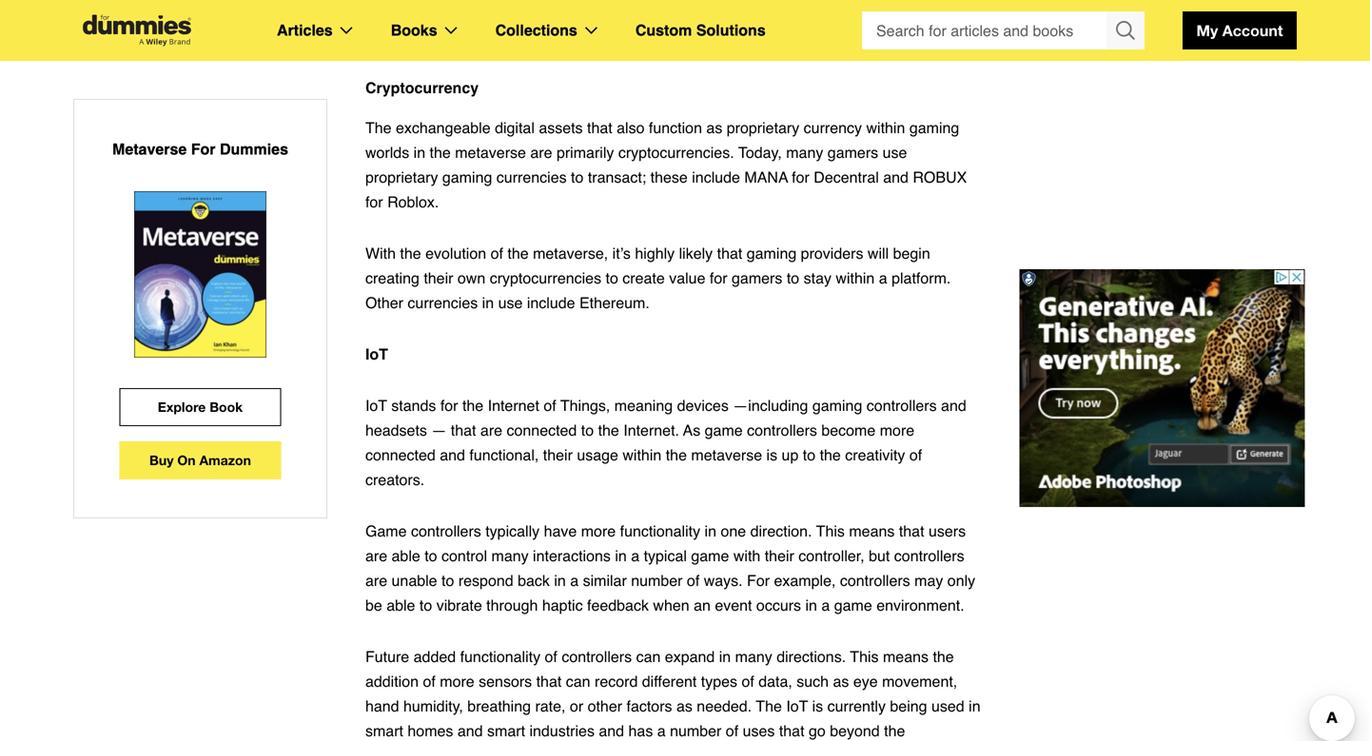 Task type: describe. For each thing, give the bounding box(es) containing it.
cryptocurrency
[[365, 79, 479, 97]]

gaming up robux
[[910, 119, 960, 137]]

controllers up control
[[411, 523, 481, 540]]

types
[[701, 673, 738, 691]]

an inside with the expansion of blockchain technology, its impact may also permeate online banking and asset creation. this is already seeing an uptake with the creation of nfts.
[[650, 28, 667, 45]]

the left internet
[[463, 397, 484, 415]]

for right mana
[[792, 168, 810, 186]]

currencies inside with the evolution of the metaverse, it's highly likely that gaming providers will begin creating their own cryptocurrencies to create value for gamers to stay within a platform. other currencies in use include ethereum.
[[408, 294, 478, 312]]

the inside future added functionality of controllers can expand in many directions. this means the addition of more sensors that can record different types of data, such as eye movement, hand humidity, breathing rate, or other factors as needed. the iot is currently being used in smart homes and smart industries and has a number of uses that go beyond
[[756, 698, 782, 715]]

means inside future added functionality of controllers can expand in many directions. this means the addition of more sensors that can record different types of data, such as eye movement, hand humidity, breathing rate, or other factors as needed. the iot is currently being used in smart homes and smart industries and has a number of uses that go beyond
[[883, 648, 929, 666]]

respond
[[459, 572, 514, 590]]

open article categories image
[[340, 27, 353, 34]]

means inside the game controllers typically have more functionality in one direction. this means that users are able to control many interactions in a typical game with their controller, but controllers are unable to respond back in a similar number of ways. for example, controllers may only be able to vibrate through haptic feedback when an event occurs in a game environment.
[[849, 523, 895, 540]]

occurs
[[757, 597, 801, 614]]

articles
[[277, 21, 333, 39]]

controllers inside future added functionality of controllers can expand in many directions. this means the addition of more sensors that can record different types of data, such as eye movement, hand humidity, breathing rate, or other factors as needed. the iot is currently being used in smart homes and smart industries and has a number of uses that go beyond
[[562, 648, 632, 666]]

event
[[715, 597, 752, 614]]

of up humidity,
[[423, 673, 436, 691]]

with the evolution of the metaverse, it's highly likely that gaming providers will begin creating their own cryptocurrencies to create value for gamers to stay within a platform. other currencies in use include ethereum.
[[365, 245, 951, 312]]

eye
[[854, 673, 878, 691]]

has
[[629, 722, 653, 740]]

be
[[365, 597, 382, 614]]

custom solutions link
[[636, 18, 766, 43]]

rate,
[[535, 698, 566, 715]]

account
[[1223, 21, 1284, 40]]

value
[[669, 269, 706, 287]]

2 vertical spatial game
[[835, 597, 873, 614]]

roblox.
[[387, 193, 439, 211]]

iot inside future added functionality of controllers can expand in many directions. this means the addition of more sensors that can record different types of data, such as eye movement, hand humidity, breathing rate, or other factors as needed. the iot is currently being used in smart homes and smart industries and has a number of uses that go beyond
[[787, 698, 808, 715]]

within inside with the evolution of the metaverse, it's highly likely that gaming providers will begin creating their own cryptocurrencies to create value for gamers to stay within a platform. other currencies in use include ethereum.
[[836, 269, 875, 287]]

their inside iot stands for the internet of things, meaning devices —including gaming controllers and headsets — that are connected to the internet. as game controllers become more connected and functional, their usage within the metaverse is up to the creativity of creators.
[[543, 446, 573, 464]]

expansion
[[426, 3, 495, 20]]

usage
[[577, 446, 619, 464]]

primarily
[[557, 144, 614, 161]]

0 vertical spatial able
[[392, 547, 421, 565]]

online
[[876, 3, 916, 20]]

the up 'cryptocurrencies'
[[508, 245, 529, 262]]

the left creation
[[752, 28, 773, 45]]

advertisement element
[[1020, 269, 1305, 507]]

that inside iot stands for the internet of things, meaning devices —including gaming controllers and headsets — that are connected to the internet. as game controllers become more connected and functional, their usage within the metaverse is up to the creativity of creators.
[[451, 422, 476, 439]]

—including
[[733, 397, 809, 415]]

of down permeate
[[836, 28, 849, 45]]

as
[[683, 422, 701, 439]]

humidity,
[[404, 698, 463, 715]]

the inside the exchangeable digital assets that also function as proprietary currency within gaming worlds in the metaverse are primarily cryptocurrencies. today, many gamers use proprietary gaming currencies to transact; these include mana for decentral and robux for roblox.
[[365, 119, 392, 137]]

users
[[929, 523, 966, 540]]

and inside with the expansion of blockchain technology, its impact may also permeate online banking and asset creation. this is already seeing an uptake with the creation of nfts.
[[365, 28, 391, 45]]

1 vertical spatial able
[[387, 597, 415, 614]]

interactions
[[533, 547, 611, 565]]

controllers up up
[[747, 422, 818, 439]]

currently
[[828, 698, 886, 715]]

to up vibrate
[[442, 572, 454, 590]]

currency
[[804, 119, 862, 137]]

become
[[822, 422, 876, 439]]

their inside with the evolution of the metaverse, it's highly likely that gaming providers will begin creating their own cryptocurrencies to create value for gamers to stay within a platform. other currencies in use include ethereum.
[[424, 269, 454, 287]]

the up books on the left top of page
[[400, 3, 421, 20]]

this inside the game controllers typically have more functionality in one direction. this means that users are able to control many interactions in a typical game with their controller, but controllers are unable to respond back in a similar number of ways. for example, controllers may only be able to vibrate through haptic feedback when an event occurs in a game environment.
[[817, 523, 845, 540]]

1 vertical spatial proprietary
[[365, 168, 438, 186]]

to up ethereum.
[[606, 269, 619, 287]]

example,
[[774, 572, 836, 590]]

controller,
[[799, 547, 865, 565]]

metaverse,
[[533, 245, 608, 262]]

the inside future added functionality of controllers can expand in many directions. this means the addition of more sensors that can record different types of data, such as eye movement, hand humidity, breathing rate, or other factors as needed. the iot is currently being used in smart homes and smart industries and has a number of uses that go beyond
[[933, 648, 954, 666]]

controllers down but
[[840, 572, 911, 590]]

controllers up creativity
[[867, 397, 937, 415]]

these
[[651, 168, 688, 186]]

gaming inside with the evolution of the metaverse, it's highly likely that gaming providers will begin creating their own cryptocurrencies to create value for gamers to stay within a platform. other currencies in use include ethereum.
[[747, 245, 797, 262]]

gaming down exchangeable
[[442, 168, 492, 186]]

to up unable
[[425, 547, 437, 565]]

a inside future added functionality of controllers can expand in many directions. this means the addition of more sensors that can record different types of data, such as eye movement, hand humidity, breathing rate, or other factors as needed. the iot is currently being used in smart homes and smart industries and has a number of uses that go beyond
[[657, 722, 666, 740]]

more inside the game controllers typically have more functionality in one direction. this means that users are able to control many interactions in a typical game with their controller, but controllers are unable to respond back in a similar number of ways. for example, controllers may only be able to vibrate through haptic feedback when an event occurs in a game environment.
[[581, 523, 616, 540]]

are down game
[[365, 547, 387, 565]]

in down example,
[[806, 597, 818, 614]]

industries
[[530, 722, 595, 740]]

of inside with the evolution of the metaverse, it's highly likely that gaming providers will begin creating their own cryptocurrencies to create value for gamers to stay within a platform. other currencies in use include ethereum.
[[491, 245, 503, 262]]

creativity
[[845, 446, 906, 464]]

gamers inside the exchangeable digital assets that also function as proprietary currency within gaming worlds in the metaverse are primarily cryptocurrencies. today, many gamers use proprietary gaming currencies to transact; these include mana for decentral and robux for roblox.
[[828, 144, 879, 161]]

this inside future added functionality of controllers can expand in many directions. this means the addition of more sensors that can record different types of data, such as eye movement, hand humidity, breathing rate, or other factors as needed. the iot is currently being used in smart homes and smart industries and has a number of uses that go beyond
[[850, 648, 879, 666]]

for inside iot stands for the internet of things, meaning devices —including gaming controllers and headsets — that are connected to the internet. as game controllers become more connected and functional, their usage within the metaverse is up to the creativity of creators.
[[441, 397, 458, 415]]

iot for iot stands for the internet of things, meaning devices —including gaming controllers and headsets — that are connected to the internet. as game controllers become more connected and functional, their usage within the metaverse is up to the creativity of creators.
[[365, 397, 387, 415]]

but
[[869, 547, 890, 565]]

more inside future added functionality of controllers can expand in many directions. this means the addition of more sensors that can record different types of data, such as eye movement, hand humidity, breathing rate, or other factors as needed. the iot is currently being used in smart homes and smart industries and has a number of uses that go beyond
[[440, 673, 475, 691]]

in up types
[[719, 648, 731, 666]]

also inside with the expansion of blockchain technology, its impact may also permeate online banking and asset creation. this is already seeing an uptake with the creation of nfts.
[[775, 3, 803, 20]]

to left stay
[[787, 269, 800, 287]]

of up collections at left
[[499, 3, 512, 20]]

this inside with the expansion of blockchain technology, its impact may also permeate online banking and asset creation. this is already seeing an uptake with the creation of nfts.
[[498, 28, 527, 45]]

Search for articles and books text field
[[862, 11, 1109, 49]]

and inside the exchangeable digital assets that also function as proprietary currency within gaming worlds in the metaverse are primarily cryptocurrencies. today, many gamers use proprietary gaming currencies to transact; these include mana for decentral and robux for roblox.
[[884, 168, 909, 186]]

sensors
[[479, 673, 532, 691]]

robux
[[913, 168, 967, 186]]

iot for iot
[[365, 346, 388, 363]]

for inside the game controllers typically have more functionality in one direction. this means that users are able to control many interactions in a typical game with their controller, but controllers are unable to respond back in a similar number of ways. for example, controllers may only be able to vibrate through haptic feedback when an event occurs in a game environment.
[[747, 572, 770, 590]]

creators.
[[365, 471, 425, 489]]

blockchain
[[516, 3, 588, 20]]

a down interactions
[[570, 572, 579, 590]]

explore
[[158, 399, 206, 415]]

cryptocurrencies
[[490, 269, 602, 287]]

the exchangeable digital assets that also function as proprietary currency within gaming worlds in the metaverse are primarily cryptocurrencies. today, many gamers use proprietary gaming currencies to transact; these include mana for decentral and robux for roblox.
[[365, 119, 967, 211]]

already
[[546, 28, 596, 45]]

internet.
[[624, 422, 680, 439]]

cryptocurrencies.
[[619, 144, 734, 161]]

providers
[[801, 245, 864, 262]]

buy
[[149, 453, 174, 468]]

feedback
[[587, 597, 649, 614]]

with inside the game controllers typically have more functionality in one direction. this means that users are able to control many interactions in a typical game with their controller, but controllers are unable to respond back in a similar number of ways. for example, controllers may only be able to vibrate through haptic feedback when an event occurs in a game environment.
[[734, 547, 761, 565]]

assets
[[539, 119, 583, 137]]

solutions
[[697, 21, 766, 39]]

control
[[442, 547, 487, 565]]

data,
[[759, 673, 793, 691]]

only
[[948, 572, 976, 590]]

as inside the exchangeable digital assets that also function as proprietary currency within gaming worlds in the metaverse are primarily cryptocurrencies. today, many gamers use proprietary gaming currencies to transact; these include mana for decentral and robux for roblox.
[[707, 119, 723, 137]]

other
[[588, 698, 623, 715]]

unable
[[392, 572, 437, 590]]

amazon
[[199, 453, 251, 468]]

in up similar
[[615, 547, 627, 565]]

of down needed.
[[726, 722, 739, 740]]

the down become
[[820, 446, 841, 464]]

function
[[649, 119, 702, 137]]

within inside iot stands for the internet of things, meaning devices —including gaming controllers and headsets — that are connected to the internet. as game controllers become more connected and functional, their usage within the metaverse is up to the creativity of creators.
[[623, 446, 662, 464]]

game controllers typically have more functionality in one direction. this means that users are able to control many interactions in a typical game with their controller, but controllers are unable to respond back in a similar number of ways. for example, controllers may only be able to vibrate through haptic feedback when an event occurs in a game environment.
[[365, 523, 976, 614]]

with for with the expansion of blockchain technology, its impact may also permeate online banking and asset creation. this is already seeing an uptake with the creation of nfts.
[[365, 3, 396, 20]]

in up haptic
[[554, 572, 566, 590]]

close this dialog image
[[1342, 664, 1361, 683]]

2 smart from the left
[[487, 722, 525, 740]]

buy on amazon link
[[119, 442, 281, 480]]

likely
[[679, 245, 713, 262]]

decentral
[[814, 168, 879, 186]]

that inside with the evolution of the metaverse, it's highly likely that gaming providers will begin creating their own cryptocurrencies to create value for gamers to stay within a platform. other currencies in use include ethereum.
[[717, 245, 743, 262]]

—
[[432, 422, 447, 439]]

similar
[[583, 572, 627, 590]]

number inside future added functionality of controllers can expand in many directions. this means the addition of more sensors that can record different types of data, such as eye movement, hand humidity, breathing rate, or other factors as needed. the iot is currently being used in smart homes and smart industries and has a number of uses that go beyond
[[670, 722, 722, 740]]

creation
[[777, 28, 832, 45]]

banking
[[921, 3, 974, 20]]

2 vertical spatial as
[[677, 698, 693, 715]]

to down unable
[[420, 597, 432, 614]]

go
[[809, 722, 826, 740]]

will
[[868, 245, 889, 262]]

use inside the exchangeable digital assets that also function as proprietary currency within gaming worlds in the metaverse are primarily cryptocurrencies. today, many gamers use proprietary gaming currencies to transact; these include mana for decentral and robux for roblox.
[[883, 144, 907, 161]]

include inside with the evolution of the metaverse, it's highly likely that gaming providers will begin creating their own cryptocurrencies to create value for gamers to stay within a platform. other currencies in use include ethereum.
[[527, 294, 575, 312]]



Task type: locate. For each thing, give the bounding box(es) containing it.
0 vertical spatial connected
[[507, 422, 577, 439]]

smart down breathing
[[487, 722, 525, 740]]

1 horizontal spatial many
[[735, 648, 773, 666]]

0 vertical spatial an
[[650, 28, 667, 45]]

0 vertical spatial use
[[883, 144, 907, 161]]

this up 'eye' at the right of the page
[[850, 648, 879, 666]]

controllers up record
[[562, 648, 632, 666]]

with inside with the expansion of blockchain technology, its impact may also permeate online banking and asset creation. this is already seeing an uptake with the creation of nfts.
[[365, 3, 396, 20]]

2 horizontal spatial many
[[786, 144, 824, 161]]

devices
[[677, 397, 729, 415]]

1 vertical spatial as
[[833, 673, 849, 691]]

1 vertical spatial many
[[492, 547, 529, 565]]

1 horizontal spatial metaverse
[[691, 446, 763, 464]]

0 vertical spatial gamers
[[828, 144, 879, 161]]

0 horizontal spatial gamers
[[732, 269, 783, 287]]

ways.
[[704, 572, 743, 590]]

0 vertical spatial game
[[705, 422, 743, 439]]

able
[[392, 547, 421, 565], [387, 597, 415, 614]]

in left one
[[705, 523, 717, 540]]

1 with from the top
[[365, 3, 396, 20]]

1 vertical spatial currencies
[[408, 294, 478, 312]]

0 horizontal spatial their
[[424, 269, 454, 287]]

0 horizontal spatial include
[[527, 294, 575, 312]]

to right up
[[803, 446, 816, 464]]

to down things,
[[581, 422, 594, 439]]

2 vertical spatial iot
[[787, 698, 808, 715]]

within down will
[[836, 269, 875, 287]]

2 vertical spatial this
[[850, 648, 879, 666]]

0 vertical spatial include
[[692, 168, 740, 186]]

1 vertical spatial iot
[[365, 397, 387, 415]]

an
[[650, 28, 667, 45], [694, 597, 711, 614]]

custom solutions
[[636, 21, 766, 39]]

a right has
[[657, 722, 666, 740]]

use inside with the evolution of the metaverse, it's highly likely that gaming providers will begin creating their own cryptocurrencies to create value for gamers to stay within a platform. other currencies in use include ethereum.
[[498, 294, 523, 312]]

0 vertical spatial number
[[631, 572, 683, 590]]

number down typical
[[631, 572, 683, 590]]

group
[[862, 11, 1145, 49]]

1 horizontal spatial more
[[581, 523, 616, 540]]

evolution
[[426, 245, 487, 262]]

gamers up decentral
[[828, 144, 879, 161]]

a
[[879, 269, 888, 287], [631, 547, 640, 565], [570, 572, 579, 590], [822, 597, 830, 614], [657, 722, 666, 740]]

1 horizontal spatial functionality
[[620, 523, 701, 540]]

with inside with the evolution of the metaverse, it's highly likely that gaming providers will begin creating their own cryptocurrencies to create value for gamers to stay within a platform. other currencies in use include ethereum.
[[365, 245, 396, 262]]

begin
[[893, 245, 931, 262]]

more
[[880, 422, 915, 439], [581, 523, 616, 540], [440, 673, 475, 691]]

their left usage
[[543, 446, 573, 464]]

of right creativity
[[910, 446, 923, 464]]

headsets
[[365, 422, 427, 439]]

0 vertical spatial metaverse
[[455, 144, 526, 161]]

is inside iot stands for the internet of things, meaning devices —including gaming controllers and headsets — that are connected to the internet. as game controllers become more connected and functional, their usage within the metaverse is up to the creativity of creators.
[[767, 446, 778, 464]]

many inside the exchangeable digital assets that also function as proprietary currency within gaming worlds in the metaverse are primarily cryptocurrencies. today, many gamers use proprietary gaming currencies to transact; these include mana for decentral and robux for roblox.
[[786, 144, 824, 161]]

smart
[[365, 722, 404, 740], [487, 722, 525, 740]]

iot stands for the internet of things, meaning devices —including gaming controllers and headsets — that are connected to the internet. as game controllers become more connected and functional, their usage within the metaverse is up to the creativity of creators.
[[365, 397, 967, 489]]

0 horizontal spatial metaverse
[[455, 144, 526, 161]]

of inside the game controllers typically have more functionality in one direction. this means that users are able to control many interactions in a typical game with their controller, but controllers are unable to respond back in a similar number of ways. for example, controllers may only be able to vibrate through haptic feedback when an event occurs in a game environment.
[[687, 572, 700, 590]]

also left function at the top of the page
[[617, 119, 645, 137]]

book
[[210, 399, 243, 415]]

more down 'added'
[[440, 673, 475, 691]]

0 horizontal spatial the
[[365, 119, 392, 137]]

also up creation
[[775, 3, 803, 20]]

1 vertical spatial for
[[747, 572, 770, 590]]

metaverse inside the exchangeable digital assets that also function as proprietary currency within gaming worlds in the metaverse are primarily cryptocurrencies. today, many gamers use proprietary gaming currencies to transact; these include mana for decentral and robux for roblox.
[[455, 144, 526, 161]]

also
[[775, 3, 803, 20], [617, 119, 645, 137]]

their
[[424, 269, 454, 287], [543, 446, 573, 464], [765, 547, 795, 565]]

0 vertical spatial may
[[742, 3, 771, 20]]

0 horizontal spatial can
[[566, 673, 591, 691]]

of right evolution
[[491, 245, 503, 262]]

such
[[797, 673, 829, 691]]

0 horizontal spatial use
[[498, 294, 523, 312]]

0 horizontal spatial many
[[492, 547, 529, 565]]

expand
[[665, 648, 715, 666]]

also inside the exchangeable digital assets that also function as proprietary currency within gaming worlds in the metaverse are primarily cryptocurrencies. today, many gamers use proprietary gaming currencies to transact; these include mana for decentral and robux for roblox.
[[617, 119, 645, 137]]

the down "data,"
[[756, 698, 782, 715]]

movement,
[[882, 673, 958, 691]]

for up —
[[441, 397, 458, 415]]

different
[[642, 673, 697, 691]]

for right value
[[710, 269, 728, 287]]

include down 'cryptocurrencies'
[[527, 294, 575, 312]]

that left users
[[899, 523, 925, 540]]

currencies down own
[[408, 294, 478, 312]]

or
[[570, 698, 584, 715]]

1 horizontal spatial can
[[636, 648, 661, 666]]

controllers down users
[[895, 547, 965, 565]]

0 vertical spatial with
[[365, 3, 396, 20]]

iot
[[365, 346, 388, 363], [365, 397, 387, 415], [787, 698, 808, 715]]

game for as
[[705, 422, 743, 439]]

when
[[653, 597, 690, 614]]

0 vertical spatial functionality
[[620, 523, 701, 540]]

1 vertical spatial with
[[734, 547, 761, 565]]

mana
[[745, 168, 788, 186]]

0 horizontal spatial as
[[677, 698, 693, 715]]

0 vertical spatial as
[[707, 119, 723, 137]]

able right be
[[387, 597, 415, 614]]

2 vertical spatial more
[[440, 673, 475, 691]]

1 vertical spatial gamers
[[732, 269, 783, 287]]

2 with from the top
[[365, 245, 396, 262]]

asset
[[395, 28, 432, 45]]

with for with the evolution of the metaverse, it's highly likely that gaming providers will begin creating their own cryptocurrencies to create value for gamers to stay within a platform. other currencies in use include ethereum.
[[365, 245, 396, 262]]

of up the rate,
[[545, 648, 558, 666]]

internet
[[488, 397, 540, 415]]

in inside with the evolution of the metaverse, it's highly likely that gaming providers will begin creating their own cryptocurrencies to create value for gamers to stay within a platform. other currencies in use include ethereum.
[[482, 294, 494, 312]]

many down typically
[[492, 547, 529, 565]]

many
[[786, 144, 824, 161], [492, 547, 529, 565], [735, 648, 773, 666]]

a down example,
[[822, 597, 830, 614]]

the up the worlds
[[365, 119, 392, 137]]

include down "cryptocurrencies."
[[692, 168, 740, 186]]

1 vertical spatial can
[[566, 673, 591, 691]]

0 horizontal spatial may
[[742, 3, 771, 20]]

1 vertical spatial means
[[883, 648, 929, 666]]

in right used
[[969, 698, 981, 715]]

2 vertical spatial within
[[623, 446, 662, 464]]

1 horizontal spatial also
[[775, 3, 803, 20]]

future added functionality of controllers can expand in many directions. this means the addition of more sensors that can record different types of data, such as eye movement, hand humidity, breathing rate, or other factors as needed. the iot is currently being used in smart homes and smart industries and has a number of uses that go beyond 
[[365, 648, 981, 741]]

0 horizontal spatial more
[[440, 673, 475, 691]]

the up creating
[[400, 245, 421, 262]]

1 vertical spatial within
[[836, 269, 875, 287]]

are up be
[[365, 572, 387, 590]]

may inside with the expansion of blockchain technology, its impact may also permeate online banking and asset creation. this is already seeing an uptake with the creation of nfts.
[[742, 3, 771, 20]]

1 vertical spatial with
[[365, 245, 396, 262]]

functionality up sensors
[[460, 648, 541, 666]]

the down as
[[666, 446, 687, 464]]

1 horizontal spatial may
[[915, 572, 944, 590]]

1 vertical spatial their
[[543, 446, 573, 464]]

iot inside iot stands for the internet of things, meaning devices —including gaming controllers and headsets — that are connected to the internet. as game controllers become more connected and functional, their usage within the metaverse is up to the creativity of creators.
[[365, 397, 387, 415]]

iot down such
[[787, 698, 808, 715]]

is inside with the expansion of blockchain technology, its impact may also permeate online banking and asset creation. this is already seeing an uptake with the creation of nfts.
[[531, 28, 542, 45]]

2 vertical spatial many
[[735, 648, 773, 666]]

is up "go"
[[812, 698, 823, 715]]

2 horizontal spatial this
[[850, 648, 879, 666]]

that
[[587, 119, 613, 137], [717, 245, 743, 262], [451, 422, 476, 439], [899, 523, 925, 540], [536, 673, 562, 691], [779, 722, 805, 740]]

more up interactions
[[581, 523, 616, 540]]

of left ways.
[[687, 572, 700, 590]]

1 horizontal spatial use
[[883, 144, 907, 161]]

an right seeing
[[650, 28, 667, 45]]

used
[[932, 698, 965, 715]]

that up the rate,
[[536, 673, 562, 691]]

create
[[623, 269, 665, 287]]

a inside with the evolution of the metaverse, it's highly likely that gaming providers will begin creating their own cryptocurrencies to create value for gamers to stay within a platform. other currencies in use include ethereum.
[[879, 269, 888, 287]]

the up usage
[[598, 422, 619, 439]]

as left 'eye' at the right of the page
[[833, 673, 849, 691]]

1 vertical spatial metaverse
[[691, 446, 763, 464]]

open collections list image
[[585, 27, 598, 34]]

gaming up become
[[813, 397, 863, 415]]

more inside iot stands for the internet of things, meaning devices —including gaming controllers and headsets — that are connected to the internet. as game controllers become more connected and functional, their usage within the metaverse is up to the creativity of creators.
[[880, 422, 915, 439]]

functionality inside the game controllers typically have more functionality in one direction. this means that users are able to control many interactions in a typical game with their controller, but controllers are unable to respond back in a similar number of ways. for example, controllers may only be able to vibrate through haptic feedback when an event occurs in a game environment.
[[620, 523, 701, 540]]

on
[[177, 453, 196, 468]]

2 vertical spatial is
[[812, 698, 823, 715]]

are
[[531, 144, 553, 161], [481, 422, 503, 439], [365, 547, 387, 565], [365, 572, 387, 590]]

for up occurs
[[747, 572, 770, 590]]

0 vertical spatial their
[[424, 269, 454, 287]]

homes
[[408, 722, 453, 740]]

number down needed.
[[670, 722, 722, 740]]

their down evolution
[[424, 269, 454, 287]]

1 vertical spatial may
[[915, 572, 944, 590]]

open book categories image
[[445, 27, 457, 34]]

record
[[595, 673, 638, 691]]

as right function at the top of the page
[[707, 119, 723, 137]]

to inside the exchangeable digital assets that also function as proprietary currency within gaming worlds in the metaverse are primarily cryptocurrencies. today, many gamers use proprietary gaming currencies to transact; these include mana for decentral and robux for roblox.
[[571, 168, 584, 186]]

a left typical
[[631, 547, 640, 565]]

with down one
[[734, 547, 761, 565]]

are inside the exchangeable digital assets that also function as proprietary currency within gaming worlds in the metaverse are primarily cryptocurrencies. today, many gamers use proprietary gaming currencies to transact; these include mana for decentral and robux for roblox.
[[531, 144, 553, 161]]

of left things,
[[544, 397, 557, 415]]

are up functional, at bottom
[[481, 422, 503, 439]]

the up movement,
[[933, 648, 954, 666]]

1 vertical spatial is
[[767, 446, 778, 464]]

with inside with the expansion of blockchain technology, its impact may also permeate online banking and asset creation. this is already seeing an uptake with the creation of nfts.
[[721, 28, 748, 45]]

1 vertical spatial number
[[670, 722, 722, 740]]

2 horizontal spatial as
[[833, 673, 849, 691]]

the inside the exchangeable digital assets that also function as proprietary currency within gaming worlds in the metaverse are primarily cryptocurrencies. today, many gamers use proprietary gaming currencies to transact; these include mana for decentral and robux for roblox.
[[430, 144, 451, 161]]

many down currency
[[786, 144, 824, 161]]

1 horizontal spatial smart
[[487, 722, 525, 740]]

added
[[414, 648, 456, 666]]

0 vertical spatial iot
[[365, 346, 388, 363]]

are inside iot stands for the internet of things, meaning devices —including gaming controllers and headsets — that are connected to the internet. as game controllers become more connected and functional, their usage within the metaverse is up to the creativity of creators.
[[481, 422, 503, 439]]

with the expansion of blockchain technology, its impact may also permeate online banking and asset creation. this is already seeing an uptake with the creation of nfts.
[[365, 3, 974, 45]]

environment.
[[877, 597, 965, 614]]

highly
[[635, 245, 675, 262]]

as down the different
[[677, 698, 693, 715]]

with up books on the left top of page
[[365, 3, 396, 20]]

1 horizontal spatial connected
[[507, 422, 577, 439]]

digital
[[495, 119, 535, 137]]

able up unable
[[392, 547, 421, 565]]

the down exchangeable
[[430, 144, 451, 161]]

my
[[1197, 21, 1219, 40]]

1 horizontal spatial gamers
[[828, 144, 879, 161]]

factors
[[627, 698, 672, 715]]

metaverse for dummies
[[112, 140, 288, 158]]

game for typical
[[691, 547, 729, 565]]

2 vertical spatial their
[[765, 547, 795, 565]]

0 vertical spatial means
[[849, 523, 895, 540]]

1 horizontal spatial proprietary
[[727, 119, 800, 137]]

connected down headsets at the bottom of page
[[365, 446, 436, 464]]

1 horizontal spatial include
[[692, 168, 740, 186]]

0 horizontal spatial also
[[617, 119, 645, 137]]

that right —
[[451, 422, 476, 439]]

gamers
[[828, 144, 879, 161], [732, 269, 783, 287]]

use
[[883, 144, 907, 161], [498, 294, 523, 312]]

1 horizontal spatial as
[[707, 119, 723, 137]]

for left "dummies" in the left of the page
[[191, 140, 216, 158]]

game right as
[[705, 422, 743, 439]]

with down impact
[[721, 28, 748, 45]]

for inside with the evolution of the metaverse, it's highly likely that gaming providers will begin creating their own cryptocurrencies to create value for gamers to stay within a platform. other currencies in use include ethereum.
[[710, 269, 728, 287]]

for
[[191, 140, 216, 158], [747, 572, 770, 590]]

creation.
[[436, 28, 494, 45]]

2 horizontal spatial is
[[812, 698, 823, 715]]

future
[[365, 648, 409, 666]]

and
[[365, 28, 391, 45], [884, 168, 909, 186], [941, 397, 967, 415], [440, 446, 465, 464], [458, 722, 483, 740], [599, 722, 624, 740]]

this up controller,
[[817, 523, 845, 540]]

1 horizontal spatial currencies
[[497, 168, 567, 186]]

0 horizontal spatial connected
[[365, 446, 436, 464]]

to down primarily
[[571, 168, 584, 186]]

1 vertical spatial connected
[[365, 446, 436, 464]]

0 horizontal spatial for
[[191, 140, 216, 158]]

books
[[391, 21, 437, 39]]

0 horizontal spatial functionality
[[460, 648, 541, 666]]

for left roblox.
[[365, 193, 383, 211]]

an inside the game controllers typically have more functionality in one direction. this means that users are able to control many interactions in a typical game with their controller, but controllers are unable to respond back in a similar number of ways. for example, controllers may only be able to vibrate through haptic feedback when an event occurs in a game environment.
[[694, 597, 711, 614]]

0 vertical spatial with
[[721, 28, 748, 45]]

number
[[631, 572, 683, 590], [670, 722, 722, 740]]

within right currency
[[867, 119, 906, 137]]

1 smart from the left
[[365, 722, 404, 740]]

connected down internet
[[507, 422, 577, 439]]

1 horizontal spatial is
[[767, 446, 778, 464]]

0 vertical spatial can
[[636, 648, 661, 666]]

many inside the game controllers typically have more functionality in one direction. this means that users are able to control many interactions in a typical game with their controller, but controllers are unable to respond back in a similar number of ways. for example, controllers may only be able to vibrate through haptic feedback when an event occurs in a game environment.
[[492, 547, 529, 565]]

explore book link
[[119, 388, 281, 426]]

can up the different
[[636, 648, 661, 666]]

direction.
[[751, 523, 812, 540]]

book image image
[[134, 191, 267, 358]]

2 horizontal spatial their
[[765, 547, 795, 565]]

within inside the exchangeable digital assets that also function as proprietary currency within gaming worlds in the metaverse are primarily cryptocurrencies. today, many gamers use proprietary gaming currencies to transact; these include mana for decentral and robux for roblox.
[[867, 119, 906, 137]]

1 vertical spatial the
[[756, 698, 782, 715]]

that inside the exchangeable digital assets that also function as proprietary currency within gaming worlds in the metaverse are primarily cryptocurrencies. today, many gamers use proprietary gaming currencies to transact; these include mana for decentral and robux for roblox.
[[587, 119, 613, 137]]

1 horizontal spatial the
[[756, 698, 782, 715]]

means up movement,
[[883, 648, 929, 666]]

0 vertical spatial this
[[498, 28, 527, 45]]

1 vertical spatial functionality
[[460, 648, 541, 666]]

game down controller,
[[835, 597, 873, 614]]

uses
[[743, 722, 775, 740]]

functionality inside future added functionality of controllers can expand in many directions. this means the addition of more sensors that can record different types of data, such as eye movement, hand humidity, breathing rate, or other factors as needed. the iot is currently being used in smart homes and smart industries and has a number of uses that go beyond
[[460, 648, 541, 666]]

many up "data,"
[[735, 648, 773, 666]]

creating
[[365, 269, 420, 287]]

nfts.
[[853, 28, 893, 45]]

game inside iot stands for the internet of things, meaning devices —including gaming controllers and headsets — that are connected to the internet. as game controllers become more connected and functional, their usage within the metaverse is up to the creativity of creators.
[[705, 422, 743, 439]]

an right when
[[694, 597, 711, 614]]

to
[[571, 168, 584, 186], [606, 269, 619, 287], [787, 269, 800, 287], [581, 422, 594, 439], [803, 446, 816, 464], [425, 547, 437, 565], [442, 572, 454, 590], [420, 597, 432, 614]]

2 horizontal spatial more
[[880, 422, 915, 439]]

gamers inside with the evolution of the metaverse, it's highly likely that gaming providers will begin creating their own cryptocurrencies to create value for gamers to stay within a platform. other currencies in use include ethereum.
[[732, 269, 783, 287]]

things,
[[561, 397, 610, 415]]

of left "data,"
[[742, 673, 755, 691]]

1 vertical spatial also
[[617, 119, 645, 137]]

number inside the game controllers typically have more functionality in one direction. this means that users are able to control many interactions in a typical game with their controller, but controllers are unable to respond back in a similar number of ways. for example, controllers may only be able to vibrate through haptic feedback when an event occurs in a game environment.
[[631, 572, 683, 590]]

that up primarily
[[587, 119, 613, 137]]

needed.
[[697, 698, 752, 715]]

being
[[890, 698, 928, 715]]

0 vertical spatial currencies
[[497, 168, 567, 186]]

1 vertical spatial an
[[694, 597, 711, 614]]

its
[[673, 3, 689, 20]]

up
[[782, 446, 799, 464]]

iot up headsets at the bottom of page
[[365, 397, 387, 415]]

many inside future added functionality of controllers can expand in many directions. this means the addition of more sensors that can record different types of data, such as eye movement, hand humidity, breathing rate, or other factors as needed. the iot is currently being used in smart homes and smart industries and has a number of uses that go beyond
[[735, 648, 773, 666]]

1 vertical spatial include
[[527, 294, 575, 312]]

proprietary up roblox.
[[365, 168, 438, 186]]

breathing
[[468, 698, 531, 715]]

is inside future added functionality of controllers can expand in many directions. this means the addition of more sensors that can record different types of data, such as eye movement, hand humidity, breathing rate, or other factors as needed. the iot is currently being used in smart homes and smart industries and has a number of uses that go beyond
[[812, 698, 823, 715]]

0 horizontal spatial smart
[[365, 722, 404, 740]]

this
[[498, 28, 527, 45], [817, 523, 845, 540], [850, 648, 879, 666]]

0 horizontal spatial an
[[650, 28, 667, 45]]

their inside the game controllers typically have more functionality in one direction. this means that users are able to control many interactions in a typical game with their controller, but controllers are unable to respond back in a similar number of ways. for example, controllers may only be able to vibrate through haptic feedback when an event occurs in a game environment.
[[765, 547, 795, 565]]

directions.
[[777, 648, 846, 666]]

0 vertical spatial within
[[867, 119, 906, 137]]

gaming inside iot stands for the internet of things, meaning devices —including gaming controllers and headsets — that are connected to the internet. as game controllers become more connected and functional, their usage within the metaverse is up to the creativity of creators.
[[813, 397, 863, 415]]

that left "go"
[[779, 722, 805, 740]]

iot down "other"
[[365, 346, 388, 363]]

own
[[458, 269, 486, 287]]

that inside the game controllers typically have more functionality in one direction. this means that users are able to control many interactions in a typical game with their controller, but controllers are unable to respond back in a similar number of ways. for example, controllers may only be able to vibrate through haptic feedback when an event occurs in a game environment.
[[899, 523, 925, 540]]

exchangeable
[[396, 119, 491, 137]]

have
[[544, 523, 577, 540]]

in right the worlds
[[414, 144, 426, 161]]

within down internet.
[[623, 446, 662, 464]]

vibrate
[[437, 597, 482, 614]]

this down blockchain
[[498, 28, 527, 45]]

1 vertical spatial this
[[817, 523, 845, 540]]

0 vertical spatial many
[[786, 144, 824, 161]]

metaverse inside iot stands for the internet of things, meaning devices —including gaming controllers and headsets — that are connected to the internet. as game controllers become more connected and functional, their usage within the metaverse is up to the creativity of creators.
[[691, 446, 763, 464]]

logo image
[[73, 15, 201, 46]]

dummies
[[220, 140, 288, 158]]

explore book
[[158, 399, 243, 415]]

include inside the exchangeable digital assets that also function as proprietary currency within gaming worlds in the metaverse are primarily cryptocurrencies. today, many gamers use proprietary gaming currencies to transact; these include mana for decentral and robux for roblox.
[[692, 168, 740, 186]]

game
[[705, 422, 743, 439], [691, 547, 729, 565], [835, 597, 873, 614]]

metaverse
[[112, 140, 187, 158]]

1 vertical spatial game
[[691, 547, 729, 565]]

haptic
[[542, 597, 583, 614]]

functionality
[[620, 523, 701, 540], [460, 648, 541, 666]]

0 vertical spatial more
[[880, 422, 915, 439]]

currencies inside the exchangeable digital assets that also function as proprietary currency within gaming worlds in the metaverse are primarily cryptocurrencies. today, many gamers use proprietary gaming currencies to transact; these include mana for decentral and robux for roblox.
[[497, 168, 567, 186]]

in inside the exchangeable digital assets that also function as proprietary currency within gaming worlds in the metaverse are primarily cryptocurrencies. today, many gamers use proprietary gaming currencies to transact; these include mana for decentral and robux for roblox.
[[414, 144, 426, 161]]

transact;
[[588, 168, 646, 186]]

0 vertical spatial also
[[775, 3, 803, 20]]

stay
[[804, 269, 832, 287]]

other
[[365, 294, 404, 312]]

game up ways.
[[691, 547, 729, 565]]

1 horizontal spatial this
[[817, 523, 845, 540]]

0 horizontal spatial is
[[531, 28, 542, 45]]

means up but
[[849, 523, 895, 540]]

may inside the game controllers typically have more functionality in one direction. this means that users are able to control many interactions in a typical game with their controller, but controllers are unable to respond back in a similar number of ways. for example, controllers may only be able to vibrate through haptic feedback when an event occurs in a game environment.
[[915, 572, 944, 590]]

0 horizontal spatial this
[[498, 28, 527, 45]]



Task type: vqa. For each thing, say whether or not it's contained in the screenshot.
bottom may
yes



